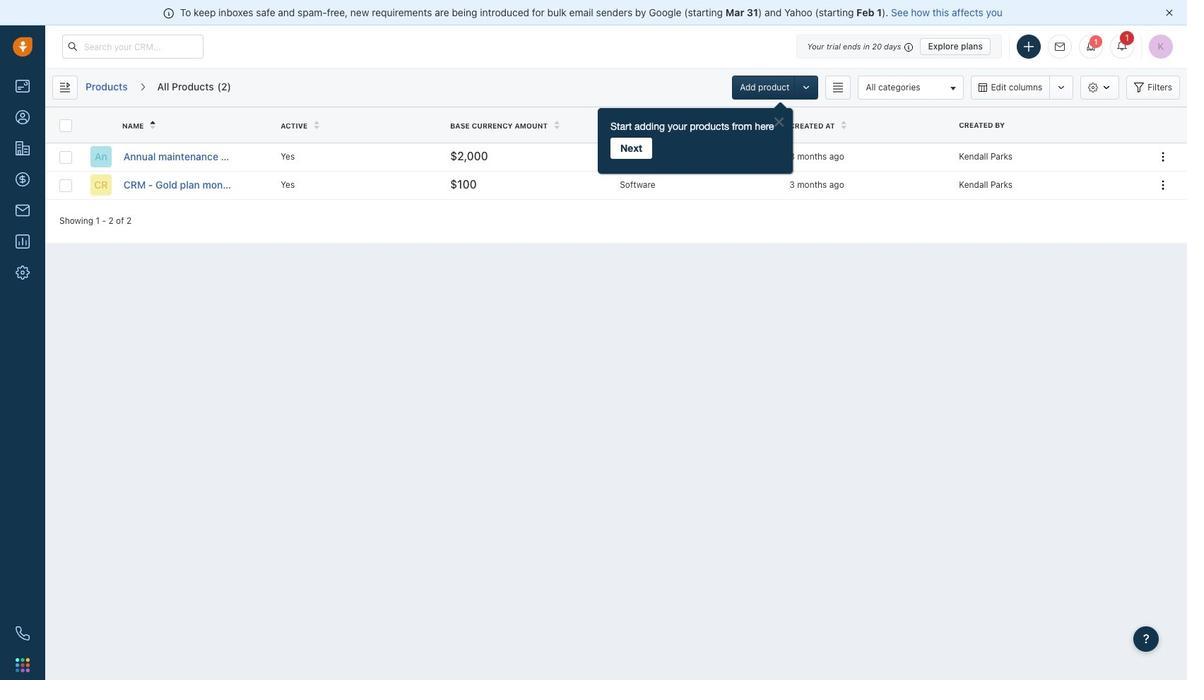 Task type: vqa. For each thing, say whether or not it's contained in the screenshot.
grid
no



Task type: locate. For each thing, give the bounding box(es) containing it.
phone image
[[16, 627, 30, 641]]

phone element
[[8, 620, 37, 648]]

close image
[[1166, 9, 1173, 16]]



Task type: describe. For each thing, give the bounding box(es) containing it.
send email image
[[1055, 42, 1065, 51]]

hotspot (open by clicking or pressing space/enter) alert dialog
[[590, 97, 795, 177]]

freshworks switcher image
[[16, 659, 30, 673]]

Search your CRM... text field
[[62, 35, 204, 59]]



